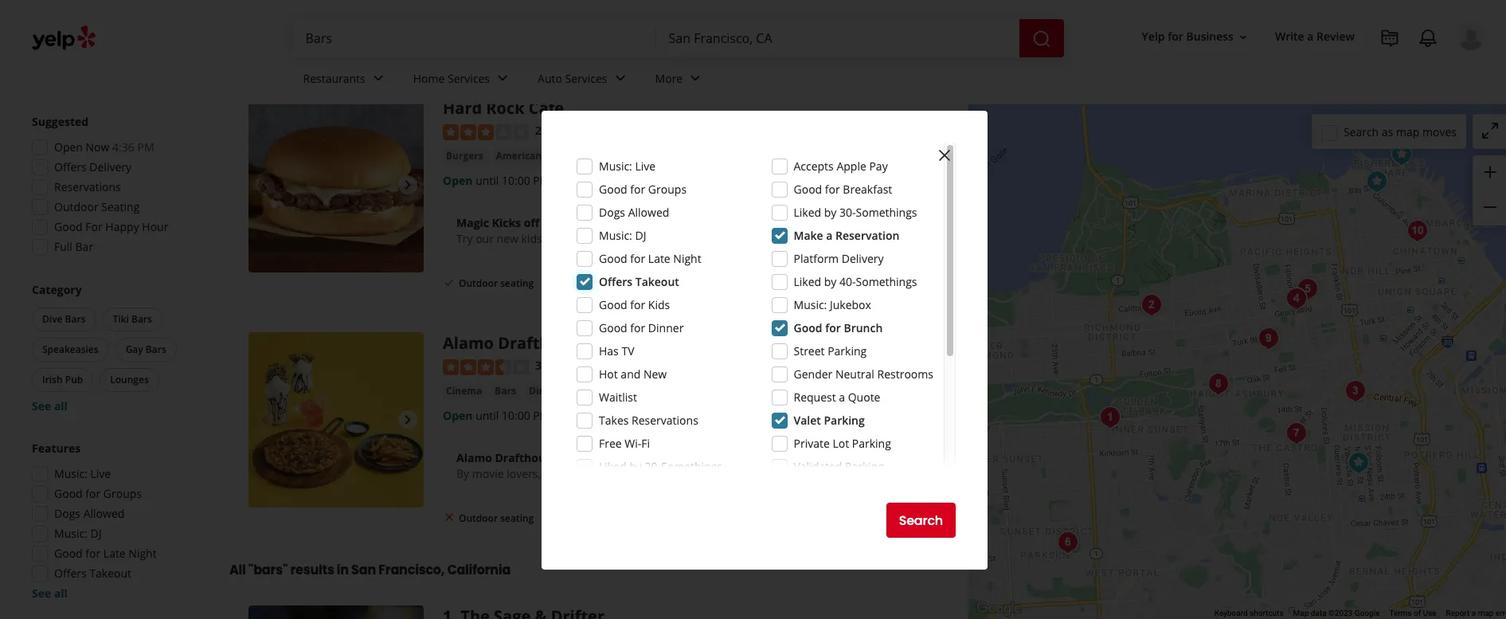 Task type: locate. For each thing, give the bounding box(es) containing it.
1 vertical spatial by
[[824, 274, 837, 289]]

delivery down open now 4:36 pm
[[89, 159, 132, 174]]

good for kids
[[599, 297, 670, 312]]

a right write
[[1308, 29, 1314, 44]]

somethings down takes reservations
[[661, 459, 723, 474]]

2 horizontal spatial 24 chevron down v2 image
[[686, 69, 705, 88]]

24 chevron down v2 image right the more
[[686, 69, 705, 88]]

0 vertical spatial open until 10:00 pm
[[443, 173, 550, 188]]

1 services from the left
[[448, 71, 490, 86]]

2 all from the top
[[54, 586, 68, 601]]

terms
[[1390, 609, 1412, 618]]

dive
[[42, 312, 63, 326]]

1 horizontal spatial hard rock cafe image
[[1386, 139, 1418, 170]]

3 24 chevron down v2 image from the left
[[686, 69, 705, 88]]

reservations inside search dialog
[[632, 413, 699, 428]]

auto
[[538, 71, 562, 86]]

zam zam image
[[1203, 368, 1235, 400]]

music: live
[[599, 159, 656, 174], [54, 466, 111, 481]]

google image
[[973, 598, 1025, 619]]

cinema for new
[[592, 332, 652, 354]]

drafthouse inside alamo drafthouse cinema by movie lovers, for movie lovers read more
[[495, 450, 558, 465]]

alamo for alamo drafthouse cinema new mission
[[443, 332, 494, 354]]

1 10:00 from the top
[[502, 173, 530, 188]]

parking for valet parking
[[824, 413, 865, 428]]

parking down private lot parking
[[845, 459, 884, 474]]

platform
[[794, 251, 839, 266]]

by for 40-
[[824, 274, 837, 289]]

read right today!
[[617, 231, 644, 246]]

1 horizontal spatial music: dj
[[599, 228, 646, 243]]

until down bars link
[[476, 408, 499, 423]]

notifications image
[[1419, 29, 1438, 48]]

1 see from the top
[[32, 398, 51, 413]]

1 vertical spatial slideshow element
[[249, 332, 424, 508]]

san right in on the left of page
[[351, 561, 376, 579]]

new down kids
[[656, 332, 692, 354]]

0 vertical spatial slideshow element
[[249, 98, 424, 273]]

restaurants
[[303, 71, 365, 86]]

outdoor seating for the 16 close v2 image
[[459, 511, 534, 525]]

dinner down 3.5
[[529, 384, 562, 397]]

2 see from the top
[[32, 586, 51, 601]]

francisco, up 24 chevron down v2 image
[[474, 9, 572, 35]]

read inside magic kicks off here try our new kids menu today! read more
[[617, 231, 644, 246]]

movie left lovers
[[562, 466, 594, 481]]

24 chevron down v2 image right auto services
[[611, 69, 630, 88]]

liked up make
[[794, 205, 821, 220]]

dj inside 'group'
[[90, 526, 102, 541]]

2 until from the top
[[476, 408, 499, 423]]

open until 10:00 pm down bars link
[[443, 408, 550, 423]]

open down cinema link at bottom left
[[443, 408, 473, 423]]

until for alamo
[[476, 408, 499, 423]]

pm down american (traditional) link
[[533, 173, 550, 188]]

0 vertical spatial dj
[[635, 228, 646, 243]]

1 vertical spatial search
[[899, 511, 943, 529]]

apple
[[837, 159, 867, 174]]

somethings for 40-
[[856, 274, 917, 289]]

1 horizontal spatial music: live
[[599, 159, 656, 174]]

2 slideshow element from the top
[[249, 332, 424, 508]]

dogs up today!
[[599, 205, 625, 220]]

by left 20-
[[630, 459, 642, 474]]

0 vertical spatial groups
[[648, 182, 687, 197]]

cocktail bars button
[[613, 148, 682, 164]]

alamo inside alamo drafthouse cinema by movie lovers, for movie lovers read more
[[457, 450, 492, 465]]

dinner inside search dialog
[[648, 320, 684, 335]]

2 vertical spatial delivery
[[563, 276, 600, 290]]

bars inside cocktail bars button
[[657, 149, 679, 162]]

drafthouse up lovers,
[[495, 450, 558, 465]]

2 24 chevron down v2 image from the left
[[611, 69, 630, 88]]

francisco, down the 16 close v2 image
[[379, 561, 445, 579]]

a for make
[[826, 228, 833, 243]]

gay bars
[[126, 343, 166, 356]]

map right as at the right of page
[[1397, 124, 1420, 139]]

bars inside tiki bars button
[[131, 312, 152, 326]]

outdoor right the 16 close v2 image
[[459, 511, 498, 525]]

cocktail bars
[[616, 149, 679, 162]]

reservations up fi
[[632, 413, 699, 428]]

dogs
[[599, 205, 625, 220], [54, 506, 80, 521]]

delivery down reservation
[[842, 251, 884, 266]]

bars down 3.5 star rating image
[[495, 384, 516, 397]]

delivery left 16 checkmark v2 image
[[563, 276, 600, 290]]

alamo up 3.5 star rating image
[[443, 332, 494, 354]]

late
[[648, 251, 671, 266], [103, 546, 126, 561]]

bars inside dive bars button
[[65, 312, 86, 326]]

outdoor seating right the 16 close v2 image
[[459, 511, 534, 525]]

0 vertical spatial dinner
[[648, 320, 684, 335]]

a left quote
[[839, 390, 845, 405]]

bars right cocktail
[[657, 149, 679, 162]]

1 vertical spatial more
[[664, 466, 693, 481]]

open until 10:00 pm
[[443, 173, 550, 188], [443, 408, 550, 423]]

free
[[599, 436, 622, 451]]

music: live inside 'group'
[[54, 466, 111, 481]]

0 vertical spatial dogs
[[599, 205, 625, 220]]

see all for features
[[32, 586, 68, 601]]

1 see all button from the top
[[32, 398, 68, 413]]

1 vertical spatial see
[[32, 586, 51, 601]]

use
[[1423, 609, 1437, 618]]

alamo up "by"
[[457, 450, 492, 465]]

a right report
[[1472, 609, 1476, 618]]

mini bar sf image
[[1253, 323, 1285, 355]]

2 vertical spatial cinema
[[561, 450, 603, 465]]

liked for liked by 40-somethings
[[794, 274, 821, 289]]

liked down free
[[599, 459, 627, 474]]

1 vertical spatial reservations
[[632, 413, 699, 428]]

dive bars
[[42, 312, 86, 326]]

business
[[1187, 29, 1234, 44]]

platform delivery
[[794, 251, 884, 266]]

dogs allowed inside 'group'
[[54, 506, 125, 521]]

somethings down breakfast
[[856, 205, 917, 220]]

24 chevron down v2 image right restaurants
[[369, 69, 388, 88]]

hard rock cafe image
[[249, 98, 424, 273], [1386, 139, 1418, 170]]

0 vertical spatial search
[[1344, 124, 1379, 139]]

pm
[[137, 139, 154, 155], [533, 173, 550, 188], [533, 408, 550, 423]]

top 10 best bars near san francisco, california
[[229, 9, 670, 35]]

a for write
[[1308, 29, 1314, 44]]

1 vertical spatial offers
[[599, 274, 633, 289]]

slideshow element for hard
[[249, 98, 424, 273]]

music: dj inside search dialog
[[599, 228, 646, 243]]

16 checkmark v2 image
[[613, 276, 626, 289]]

cafe
[[529, 98, 564, 119]]

dogs allowed
[[599, 205, 670, 220], [54, 506, 125, 521]]

"bars"
[[248, 561, 288, 579]]

group containing category
[[29, 282, 198, 414]]

outdoor seating
[[459, 276, 534, 290], [459, 511, 534, 525]]

24 chevron down v2 image inside restaurants link
[[369, 69, 388, 88]]

0 vertical spatial open
[[54, 139, 83, 155]]

slideshow element
[[249, 98, 424, 273], [249, 332, 424, 508]]

american
[[496, 149, 542, 162]]

bars for tiki bars
[[131, 312, 152, 326]]

search
[[1344, 124, 1379, 139], [899, 511, 943, 529]]

moves
[[1423, 124, 1457, 139]]

bars right tiki on the bottom left of the page
[[131, 312, 152, 326]]

yelp for business
[[1142, 29, 1234, 44]]

1 horizontal spatial dj
[[635, 228, 646, 243]]

2 movie from the left
[[562, 466, 594, 481]]

map region
[[893, 84, 1507, 619]]

0 vertical spatial until
[[476, 173, 499, 188]]

10:00 for rock
[[502, 173, 530, 188]]

hot and new
[[599, 366, 667, 382]]

terms of use
[[1390, 609, 1437, 618]]

1 horizontal spatial san
[[433, 9, 470, 35]]

0 vertical spatial dogs allowed
[[599, 205, 670, 220]]

top
[[229, 9, 265, 35]]

new right and
[[644, 366, 667, 382]]

1 horizontal spatial 24 chevron down v2 image
[[611, 69, 630, 88]]

0 vertical spatial by
[[824, 205, 837, 220]]

parking up private lot parking
[[824, 413, 865, 428]]

delivery inside 'group'
[[89, 159, 132, 174]]

features
[[32, 441, 81, 456]]

by left 30- on the top right of the page
[[824, 205, 837, 220]]

dive bars button
[[32, 308, 96, 331]]

24 chevron down v2 image inside auto services "link"
[[611, 69, 630, 88]]

search for search
[[899, 511, 943, 529]]

1 outdoor seating from the top
[[459, 276, 534, 290]]

group
[[27, 114, 198, 260], [1473, 155, 1507, 225], [29, 282, 198, 414], [27, 441, 198, 602]]

0 vertical spatial good for late night
[[599, 251, 702, 266]]

1 horizontal spatial live
[[635, 159, 656, 174]]

1 vertical spatial new
[[644, 366, 667, 382]]

zoom in image
[[1481, 162, 1500, 181]]

map for moves
[[1397, 124, 1420, 139]]

bars right gay
[[146, 343, 166, 356]]

drafthouse up 3.5
[[498, 332, 588, 354]]

1 horizontal spatial mission
[[697, 332, 758, 354]]

francisco,
[[474, 9, 572, 35], [379, 561, 445, 579]]

night inside search dialog
[[674, 251, 702, 266]]

good for groups down cocktail bars link
[[599, 182, 687, 197]]

1 all from the top
[[54, 398, 68, 413]]

previous image
[[255, 410, 274, 430]]

off
[[524, 215, 540, 230]]

1 24 chevron down v2 image from the left
[[369, 69, 388, 88]]

by left 40-
[[824, 274, 837, 289]]

2 vertical spatial by
[[630, 459, 642, 474]]

fermentation lab image
[[1292, 273, 1324, 305]]

waitlist
[[599, 390, 637, 405]]

cinema inside button
[[446, 384, 482, 397]]

24 chevron down v2 image
[[369, 69, 388, 88], [611, 69, 630, 88], [686, 69, 705, 88]]

2 open until 10:00 pm from the top
[[443, 408, 550, 423]]

hot
[[599, 366, 618, 382]]

parking up neutral
[[828, 343, 867, 359]]

0 vertical spatial 10:00
[[502, 173, 530, 188]]

1 vertical spatial california
[[447, 561, 511, 579]]

0 horizontal spatial mission
[[611, 384, 651, 399]]

group containing features
[[27, 441, 198, 602]]

dinner inside 'button'
[[529, 384, 562, 397]]

1 vertical spatial somethings
[[856, 274, 917, 289]]

home services
[[413, 71, 490, 86]]

0 horizontal spatial dogs
[[54, 506, 80, 521]]

zoom out image
[[1481, 198, 1500, 217]]

bars right dive
[[65, 312, 86, 326]]

see all button for features
[[32, 586, 68, 601]]

san
[[433, 9, 470, 35], [351, 561, 376, 579]]

takeout
[[636, 274, 679, 289], [629, 276, 667, 290], [89, 566, 131, 581]]

see for features
[[32, 586, 51, 601]]

0 horizontal spatial late
[[103, 546, 126, 561]]

1 vertical spatial outdoor
[[459, 276, 498, 290]]

all
[[54, 398, 68, 413], [54, 586, 68, 601]]

drafthouse for alamo drafthouse cinema by movie lovers, for movie lovers read more
[[495, 450, 558, 465]]

map left the erro
[[1478, 609, 1494, 618]]

0 vertical spatial map
[[1397, 124, 1420, 139]]

for inside alamo drafthouse cinema by movie lovers, for movie lovers read more
[[544, 466, 559, 481]]

movie right "by"
[[472, 466, 504, 481]]

2 horizontal spatial delivery
[[842, 251, 884, 266]]

1 horizontal spatial california
[[576, 9, 670, 35]]

2 outdoor seating from the top
[[459, 511, 534, 525]]

alamo for alamo drafthouse cinema by movie lovers, for movie lovers read more
[[457, 450, 492, 465]]

lovers
[[596, 466, 628, 481]]

1 vertical spatial cinema
[[446, 384, 482, 397]]

kicks
[[492, 215, 521, 230]]

live inside search dialog
[[635, 159, 656, 174]]

until down the burgers button
[[476, 173, 499, 188]]

seating down lovers,
[[501, 511, 534, 525]]

slideshow element for alamo
[[249, 332, 424, 508]]

a for request
[[839, 390, 845, 405]]

dahlia lounge image
[[1340, 375, 1372, 407]]

0 vertical spatial outdoor
[[54, 199, 99, 214]]

2 see all from the top
[[32, 586, 68, 601]]

0 horizontal spatial dj
[[90, 526, 102, 541]]

10:00 down bars link
[[502, 408, 530, 423]]

1 vertical spatial outdoor seating
[[459, 511, 534, 525]]

seating
[[101, 199, 140, 214]]

24 chevron down v2 image inside more link
[[686, 69, 705, 88]]

outdoor seating down new
[[459, 276, 534, 290]]

0 vertical spatial seating
[[501, 276, 534, 290]]

0 horizontal spatial good for groups
[[54, 486, 142, 501]]

1 movie from the left
[[472, 466, 504, 481]]

1 vertical spatial see all
[[32, 586, 68, 601]]

1 vertical spatial san
[[351, 561, 376, 579]]

1 vertical spatial dj
[[90, 526, 102, 541]]

reservations inside 'group'
[[54, 179, 121, 194]]

new inside search dialog
[[644, 366, 667, 382]]

1 horizontal spatial late
[[648, 251, 671, 266]]

0 vertical spatial late
[[648, 251, 671, 266]]

1 horizontal spatial map
[[1478, 609, 1494, 618]]

california up auto services "link"
[[576, 9, 670, 35]]

0 horizontal spatial map
[[1397, 124, 1420, 139]]

2 vertical spatial somethings
[[661, 459, 723, 474]]

offers
[[54, 159, 87, 174], [599, 274, 633, 289], [54, 566, 87, 581]]

see all for category
[[32, 398, 68, 413]]

write a review
[[1276, 29, 1355, 44]]

groups inside search dialog
[[648, 182, 687, 197]]

see all button for category
[[32, 398, 68, 413]]

0 horizontal spatial california
[[447, 561, 511, 579]]

2 services from the left
[[565, 71, 608, 86]]

0 vertical spatial music: live
[[599, 159, 656, 174]]

cinema button
[[443, 383, 485, 399]]

groups
[[648, 182, 687, 197], [103, 486, 142, 501]]

0 vertical spatial see all button
[[32, 398, 68, 413]]

1 open until 10:00 pm from the top
[[443, 173, 550, 188]]

read
[[617, 231, 644, 246], [634, 466, 661, 481]]

1 vertical spatial read
[[634, 466, 661, 481]]

the sage & drifter image
[[1094, 402, 1126, 433]]

live
[[635, 159, 656, 174], [90, 466, 111, 481]]

1 vertical spatial see all button
[[32, 586, 68, 601]]

2 see all button from the top
[[32, 586, 68, 601]]

0 horizontal spatial groups
[[103, 486, 142, 501]]

previous image
[[255, 176, 274, 195]]

0 horizontal spatial dinner
[[529, 384, 562, 397]]

gay
[[126, 343, 143, 356]]

0 horizontal spatial search
[[899, 511, 943, 529]]

cinema for by
[[561, 450, 603, 465]]

24 chevron down v2 image
[[493, 69, 512, 88]]

0 vertical spatial delivery
[[89, 159, 132, 174]]

open down suggested on the left top
[[54, 139, 83, 155]]

more inside alamo drafthouse cinema by movie lovers, for movie lovers read more
[[664, 466, 693, 481]]

dinner down kids
[[648, 320, 684, 335]]

brunch
[[844, 320, 883, 335]]

burgers link
[[443, 148, 487, 164]]

all for category
[[54, 398, 68, 413]]

1 horizontal spatial offers takeout
[[599, 274, 679, 289]]

2 seating from the top
[[501, 511, 534, 525]]

1 horizontal spatial groups
[[648, 182, 687, 197]]

open until 10:00 pm down "american"
[[443, 173, 550, 188]]

20-
[[645, 459, 661, 474]]

good for groups down features
[[54, 486, 142, 501]]

map
[[1397, 124, 1420, 139], [1478, 609, 1494, 618]]

40-
[[840, 274, 856, 289]]

user actions element
[[1129, 20, 1507, 118]]

accepts
[[794, 159, 834, 174]]

1 vertical spatial map
[[1478, 609, 1494, 618]]

0 vertical spatial more
[[647, 231, 676, 246]]

dogs allowed up today!
[[599, 205, 670, 220]]

reservations down offers delivery
[[54, 179, 121, 194]]

0 horizontal spatial reservations
[[54, 179, 121, 194]]

0 horizontal spatial movie
[[472, 466, 504, 481]]

1 vertical spatial music: live
[[54, 466, 111, 481]]

good for dinner
[[599, 320, 684, 335]]

sort:
[[790, 17, 815, 32]]

neutral
[[836, 366, 875, 382]]

services right "auto" on the top
[[565, 71, 608, 86]]

seating down new
[[501, 276, 534, 290]]

1 vertical spatial good for late night
[[54, 546, 157, 561]]

pay
[[870, 159, 888, 174]]

1 seating from the top
[[501, 276, 534, 290]]

pm inside 'group'
[[137, 139, 154, 155]]

more up kids
[[647, 231, 676, 246]]

services inside auto services "link"
[[565, 71, 608, 86]]

0 horizontal spatial good for late night
[[54, 546, 157, 561]]

more link
[[643, 57, 718, 104]]

sponsored results
[[229, 53, 348, 71]]

outdoor right 16 checkmark v2 icon
[[459, 276, 498, 290]]

0 horizontal spatial 24 chevron down v2 image
[[369, 69, 388, 88]]

services up the hard
[[448, 71, 490, 86]]

dogs down features
[[54, 506, 80, 521]]

seating for 16 checkmark v2 icon
[[501, 276, 534, 290]]

3.5
[[535, 358, 551, 373]]

offers inside search dialog
[[599, 274, 633, 289]]

1 vertical spatial seating
[[501, 511, 534, 525]]

open inside 'group'
[[54, 139, 83, 155]]

our
[[476, 231, 494, 246]]

valet
[[794, 413, 821, 428]]

10:00 down "american"
[[502, 173, 530, 188]]

outdoor up for
[[54, 199, 99, 214]]

services inside the home services link
[[448, 71, 490, 86]]

parking for validated parking
[[845, 459, 884, 474]]

1 vertical spatial open until 10:00 pm
[[443, 408, 550, 423]]

2 10:00 from the top
[[502, 408, 530, 423]]

1 see all from the top
[[32, 398, 68, 413]]

map
[[1294, 609, 1309, 618]]

1 slideshow element from the top
[[249, 98, 424, 273]]

1 until from the top
[[476, 173, 499, 188]]

2 vertical spatial open
[[443, 408, 473, 423]]

services for auto services
[[565, 71, 608, 86]]

1 vertical spatial drafthouse
[[495, 450, 558, 465]]

1 vertical spatial pm
[[533, 173, 550, 188]]

lounges
[[110, 373, 149, 386]]

home services link
[[401, 57, 525, 104]]

pm for alamo
[[533, 408, 550, 423]]

bars inside the gay bars button
[[146, 343, 166, 356]]

1 vertical spatial mission
[[611, 384, 651, 399]]

liked
[[794, 205, 821, 220], [794, 274, 821, 289], [599, 459, 627, 474]]

good for brunch
[[794, 320, 883, 335]]

pm down dinner theater 'button'
[[533, 408, 550, 423]]

outdoor for 16 checkmark v2 icon
[[459, 276, 498, 290]]

open for hard
[[443, 173, 473, 188]]

1 horizontal spatial allowed
[[628, 205, 670, 220]]

1 horizontal spatial search
[[1344, 124, 1379, 139]]

more right 20-
[[664, 466, 693, 481]]

search inside "button"
[[899, 511, 943, 529]]

drafthouse for alamo drafthouse cinema new mission
[[498, 332, 588, 354]]

1 vertical spatial francisco,
[[379, 561, 445, 579]]

0 vertical spatial read
[[617, 231, 644, 246]]

1 vertical spatial liked
[[794, 274, 821, 289]]

here
[[542, 215, 569, 230]]

has tv
[[599, 343, 635, 359]]

1 horizontal spatial night
[[674, 251, 702, 266]]

delivery inside search dialog
[[842, 251, 884, 266]]

dogs allowed down features
[[54, 506, 125, 521]]

pm right 4:36
[[137, 139, 154, 155]]

allowed
[[628, 205, 670, 220], [83, 506, 125, 521]]

1 vertical spatial allowed
[[83, 506, 125, 521]]

liked down platform
[[794, 274, 821, 289]]

1 vertical spatial dinner
[[529, 384, 562, 397]]

cinema inside alamo drafthouse cinema by movie lovers, for movie lovers read more
[[561, 450, 603, 465]]

california down the 16 close v2 image
[[447, 561, 511, 579]]

bars button
[[492, 383, 520, 399]]

california
[[576, 9, 670, 35], [447, 561, 511, 579]]

offers takeout
[[599, 274, 679, 289], [54, 566, 131, 581]]

a right make
[[826, 228, 833, 243]]

0 vertical spatial drafthouse
[[498, 332, 588, 354]]

0 vertical spatial music: dj
[[599, 228, 646, 243]]

dinner
[[648, 320, 684, 335], [529, 384, 562, 397]]

1 horizontal spatial dogs
[[599, 205, 625, 220]]

2 vertical spatial outdoor
[[459, 511, 498, 525]]

0 vertical spatial liked
[[794, 205, 821, 220]]

american (traditional) button
[[493, 148, 607, 164]]

valet parking
[[794, 413, 865, 428]]

san right near
[[433, 9, 470, 35]]

somethings
[[856, 205, 917, 220], [856, 274, 917, 289], [661, 459, 723, 474]]

None search field
[[293, 19, 1067, 57]]

last call bar image
[[1281, 417, 1313, 449]]

open down the burgers button
[[443, 173, 473, 188]]

read down fi
[[634, 466, 661, 481]]

somethings up jukebox in the right of the page
[[856, 274, 917, 289]]

0 vertical spatial reservations
[[54, 179, 121, 194]]



Task type: vqa. For each thing, say whether or not it's contained in the screenshot.
ITALIAN button associated with 1
no



Task type: describe. For each thing, give the bounding box(es) containing it.
next image
[[398, 176, 417, 195]]

the social study image
[[1281, 283, 1313, 315]]

of
[[1414, 609, 1421, 618]]

alamo drafthouse cinema new mission image
[[1343, 447, 1375, 479]]

0 vertical spatial san
[[433, 9, 470, 35]]

search as map moves
[[1344, 124, 1457, 139]]

open for alamo
[[443, 408, 473, 423]]

dinner theater link
[[526, 383, 605, 399]]

magic kicks off here try our new kids menu today! read more
[[457, 215, 676, 246]]

alamo drafthouse cinema by movie lovers, for movie lovers read more
[[457, 450, 693, 481]]

shortcuts
[[1250, 609, 1284, 618]]

as
[[1382, 124, 1394, 139]]

good for groups inside 'group'
[[54, 486, 142, 501]]

0 vertical spatial offers
[[54, 159, 87, 174]]

burgers
[[446, 149, 483, 162]]

10:00 for drafthouse
[[502, 408, 530, 423]]

16 chevron down v2 image
[[1237, 31, 1250, 44]]

kennedy's indian curry house & irish pub image
[[1361, 166, 1393, 198]]

by for 30-
[[824, 205, 837, 220]]

more inside magic kicks off here try our new kids menu today! read more
[[647, 231, 676, 246]]

alamo drafthouse cinema new mission image
[[249, 332, 424, 508]]

(989
[[554, 358, 577, 373]]

bars for cocktail bars
[[657, 149, 679, 162]]

2 vertical spatial offers
[[54, 566, 87, 581]]

outdoor for the 16 close v2 image
[[459, 511, 498, 525]]

takes reservations
[[599, 413, 699, 428]]

breakfast
[[843, 182, 893, 197]]

in
[[337, 561, 349, 579]]

google
[[1355, 609, 1380, 618]]

bars inside button
[[495, 384, 516, 397]]

0 vertical spatial california
[[576, 9, 670, 35]]

24 chevron down v2 image for restaurants
[[369, 69, 388, 88]]

bars for gay bars
[[146, 343, 166, 356]]

projects image
[[1381, 29, 1400, 48]]

16 close v2 image
[[443, 511, 456, 524]]

music: live inside search dialog
[[599, 159, 656, 174]]

groups inside 'group'
[[103, 486, 142, 501]]

report a map erro link
[[1447, 609, 1507, 618]]

0 vertical spatial mission
[[697, 332, 758, 354]]

bars up "16 info v2" icon
[[337, 9, 380, 35]]

open until 10:00 pm for drafthouse
[[443, 408, 550, 423]]

hard rock cafe link
[[443, 98, 564, 119]]

somethings for 30-
[[856, 205, 917, 220]]

suggested
[[32, 114, 89, 129]]

validated parking
[[794, 459, 884, 474]]

speakeasies
[[42, 343, 99, 356]]

open now 4:36 pm
[[54, 139, 154, 155]]

until for hard
[[476, 173, 499, 188]]

keyboard shortcuts
[[1215, 609, 1284, 618]]

yelp
[[1142, 29, 1165, 44]]

1 vertical spatial offers takeout
[[54, 566, 131, 581]]

good for late night inside search dialog
[[599, 251, 702, 266]]

bars link
[[492, 383, 520, 399]]

open until 10:00 pm for rock
[[443, 173, 550, 188]]

a for report
[[1472, 609, 1476, 618]]

16 checkmark v2 image
[[443, 276, 456, 289]]

good for breakfast
[[794, 182, 893, 197]]

allowed inside search dialog
[[628, 205, 670, 220]]

30-
[[840, 205, 856, 220]]

menu
[[545, 231, 576, 246]]

american (traditional) link
[[493, 148, 607, 164]]

expand map image
[[1481, 121, 1500, 140]]

search for search as map moves
[[1344, 124, 1379, 139]]

10
[[269, 9, 288, 35]]

liked for liked by 30-somethings
[[794, 205, 821, 220]]

wharf
[[754, 149, 786, 164]]

1 vertical spatial dogs
[[54, 506, 80, 521]]

speakeasies button
[[32, 338, 109, 362]]

lion's den bar and lounge image
[[1402, 215, 1434, 247]]

group containing suggested
[[27, 114, 198, 260]]

services for home services
[[448, 71, 490, 86]]

data
[[1311, 609, 1327, 618]]

delivery for platform delivery
[[842, 251, 884, 266]]

hard rock cafe
[[443, 98, 564, 119]]

24 chevron down v2 image for auto services
[[611, 69, 630, 88]]

good for groups inside search dialog
[[599, 182, 687, 197]]

dj inside search dialog
[[635, 228, 646, 243]]

0 vertical spatial francisco,
[[474, 9, 572, 35]]

late inside 'group'
[[103, 546, 126, 561]]

24 chevron down v2 image for more
[[686, 69, 705, 88]]

near
[[384, 9, 430, 35]]

lost and found image
[[1052, 527, 1084, 559]]

dogs allowed inside search dialog
[[599, 205, 670, 220]]

street
[[794, 343, 825, 359]]

1 horizontal spatial delivery
[[563, 276, 600, 290]]

tv
[[622, 343, 635, 359]]

results
[[290, 561, 334, 579]]

dogs inside search dialog
[[599, 205, 625, 220]]

today!
[[578, 231, 611, 246]]

search image
[[1032, 29, 1051, 48]]

accepts apple pay
[[794, 159, 888, 174]]

1 vertical spatial music: dj
[[54, 526, 102, 541]]

search dialog
[[0, 0, 1507, 619]]

liked for liked by 20-somethings
[[599, 459, 627, 474]]

parking for street parking
[[828, 343, 867, 359]]

see for category
[[32, 398, 51, 413]]

0 horizontal spatial san
[[351, 561, 376, 579]]

night inside 'group'
[[129, 546, 157, 561]]

cinema link
[[443, 383, 485, 399]]

2.8 star rating image
[[443, 124, 529, 140]]

new
[[497, 231, 519, 246]]

dinner theater button
[[526, 383, 605, 399]]

offers takeout inside search dialog
[[599, 274, 679, 289]]

liked by 40-somethings
[[794, 274, 917, 289]]

magic
[[457, 215, 489, 230]]

(traditional)
[[544, 149, 604, 162]]

read inside alamo drafthouse cinema by movie lovers, for movie lovers read more
[[634, 466, 661, 481]]

0 horizontal spatial hard rock cafe image
[[249, 98, 424, 273]]

report
[[1447, 609, 1470, 618]]

fisherman's wharf
[[688, 149, 786, 164]]

offers delivery
[[54, 159, 132, 174]]

scarlet lounge image
[[1136, 289, 1168, 321]]

0 horizontal spatial francisco,
[[379, 561, 445, 579]]

full
[[54, 239, 72, 254]]

3.5 star rating image
[[443, 359, 529, 375]]

somethings for 20-
[[661, 459, 723, 474]]

yelp for business button
[[1136, 23, 1256, 51]]

for
[[85, 219, 103, 234]]

alamo drafthouse cinema new mission link
[[443, 332, 758, 354]]

more
[[655, 71, 683, 86]]

by for 20-
[[630, 459, 642, 474]]

search button
[[887, 503, 956, 538]]

business categories element
[[290, 57, 1486, 104]]

outdoor seating for 16 checkmark v2 icon
[[459, 276, 534, 290]]

parking right lot
[[852, 436, 891, 451]]

pm for hard
[[533, 173, 550, 188]]

private lot parking
[[794, 436, 891, 451]]

try
[[457, 231, 473, 246]]

burgers button
[[443, 148, 487, 164]]

0 horizontal spatial allowed
[[83, 506, 125, 521]]

takeout inside search dialog
[[636, 274, 679, 289]]

bars for dive bars
[[65, 312, 86, 326]]

american (traditional)
[[496, 149, 604, 162]]

irish pub
[[42, 373, 83, 386]]

all for features
[[54, 586, 68, 601]]

request a quote
[[794, 390, 881, 405]]

rock
[[486, 98, 525, 119]]

alamo drafthouse cinema new mission
[[443, 332, 758, 354]]

map for erro
[[1478, 609, 1494, 618]]

16 info v2 image
[[351, 55, 364, 68]]

kids
[[648, 297, 670, 312]]

close image
[[935, 146, 954, 165]]

pub
[[65, 373, 83, 386]]

fi
[[642, 436, 650, 451]]

reservation
[[836, 228, 900, 243]]

good for happy hour
[[54, 219, 168, 234]]

gender neutral restrooms
[[794, 366, 934, 382]]

delivery for offers delivery
[[89, 159, 132, 174]]

erro
[[1496, 609, 1507, 618]]

takeout inside 'group'
[[89, 566, 131, 581]]

next image
[[398, 410, 417, 430]]

wi-
[[625, 436, 642, 451]]

lounges button
[[100, 368, 159, 392]]

late inside search dialog
[[648, 251, 671, 266]]

0 horizontal spatial live
[[90, 466, 111, 481]]

0 vertical spatial new
[[656, 332, 692, 354]]

free wi-fi
[[599, 436, 650, 451]]

lovers,
[[507, 466, 541, 481]]

request
[[794, 390, 836, 405]]

map data ©2023 google
[[1294, 609, 1380, 618]]

liked by 30-somethings
[[794, 205, 917, 220]]

for inside button
[[1168, 29, 1184, 44]]

seating for the 16 close v2 image
[[501, 511, 534, 525]]

happy
[[105, 219, 139, 234]]



